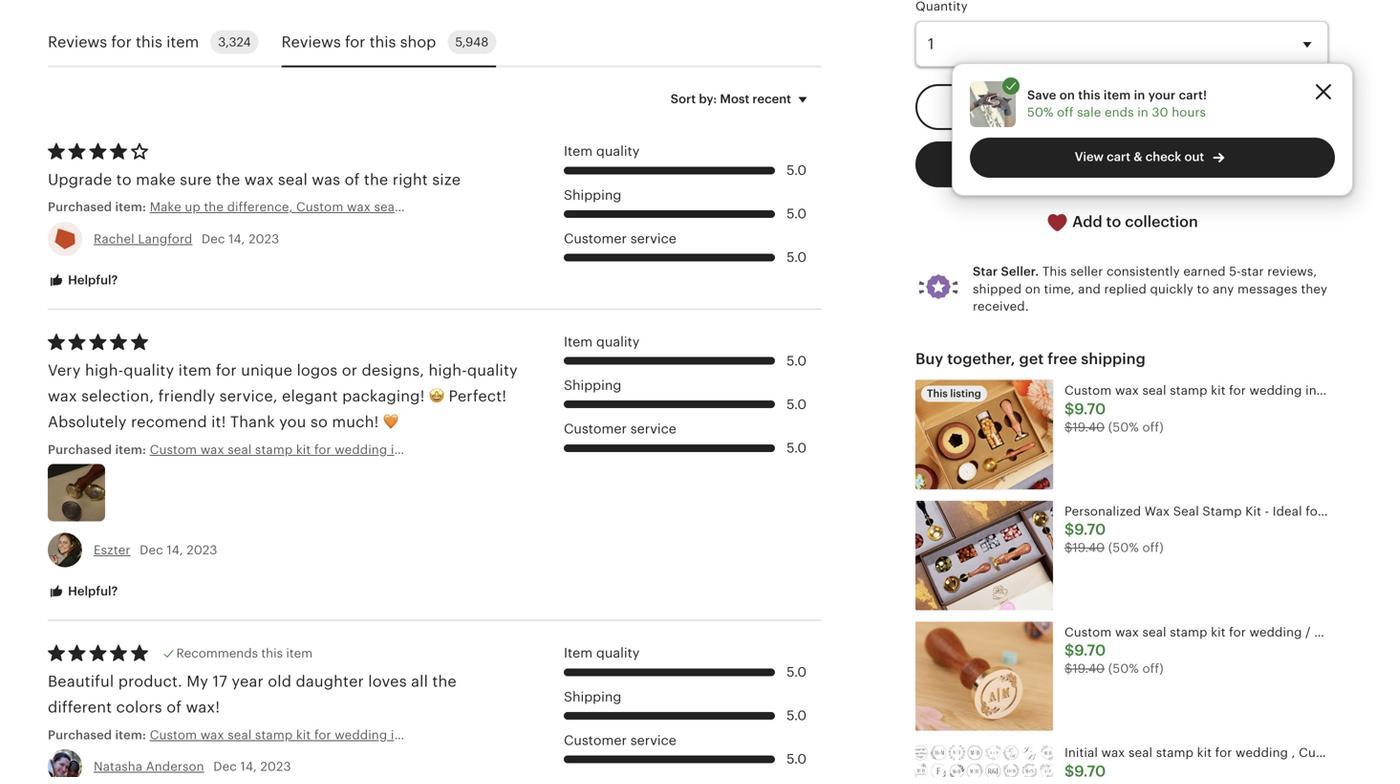 Task type: vqa. For each thing, say whether or not it's contained in the screenshot.
15th • from the top
no



Task type: locate. For each thing, give the bounding box(es) containing it.
item inside tab list
[[166, 33, 199, 51]]

1 horizontal spatial to
[[1107, 213, 1122, 230]]

helpful?
[[65, 273, 118, 287], [65, 584, 118, 599]]

wax down very
[[48, 388, 77, 405]]

to
[[116, 171, 132, 188], [1107, 213, 1122, 230], [1197, 282, 1210, 296]]

3 5.0 from the top
[[787, 250, 807, 265]]

&
[[1134, 150, 1143, 164]]

2023 down beautiful product. my 17 year old daughter loves all the different colors of wax!
[[260, 760, 291, 774]]

of
[[345, 171, 360, 188], [167, 699, 182, 716]]

2 customer service from the top
[[564, 421, 677, 437]]

0 vertical spatial service
[[631, 231, 677, 246]]

1 vertical spatial $ 9.70 $ 19.40 (50% off)
[[1065, 521, 1164, 555]]

7 5.0 from the top
[[787, 664, 807, 680]]

0 horizontal spatial wax
[[48, 388, 77, 405]]

1 horizontal spatial wax
[[245, 171, 274, 188]]

item quality for upgrade to make sure the wax seal was of the right size
[[564, 144, 640, 159]]

to down earned
[[1197, 282, 1210, 296]]

this inside this seller consistently earned 5-star reviews, shipped on time, and replied quickly to any messages they received.
[[1043, 264, 1067, 279]]

this left the 3,324
[[136, 33, 162, 51]]

5 5.0 from the top
[[787, 397, 807, 412]]

1 vertical spatial 9.70
[[1075, 521, 1107, 538]]

rachel
[[94, 232, 135, 246]]

1 vertical spatial purchased item:
[[48, 728, 150, 742]]

1 purchased item: from the top
[[48, 443, 150, 457]]

this for reviews for this item
[[136, 33, 162, 51]]

item: down colors
[[115, 728, 146, 742]]

item inside save on this item in your cart! 50% off sale ends in 30 hours
[[1104, 88, 1131, 102]]

14, right eszter link
[[167, 543, 183, 557]]

2 off) from the top
[[1143, 541, 1164, 555]]

1 vertical spatial this
[[927, 388, 948, 400]]

1 horizontal spatial seal
[[374, 200, 398, 214]]

purchased
[[48, 200, 112, 214], [48, 443, 112, 457], [48, 728, 112, 742]]

1 vertical spatial of
[[167, 699, 182, 716]]

dec right the langford at the left top of page
[[202, 232, 225, 246]]

2 vertical spatial 19.40
[[1073, 662, 1105, 676]]

1 vertical spatial helpful?
[[65, 584, 118, 599]]

1 off) from the top
[[1143, 420, 1164, 434]]

2 19.40 from the top
[[1073, 541, 1105, 555]]

14, for 17
[[240, 760, 257, 774]]

0 vertical spatial item:
[[115, 200, 146, 214]]

1 vertical spatial customer service
[[564, 421, 677, 437]]

quality
[[597, 144, 640, 159], [597, 334, 640, 349], [124, 362, 174, 379], [467, 362, 518, 379], [597, 646, 640, 661]]

this left listing
[[927, 388, 948, 400]]

stamp
[[402, 200, 439, 214]]

purchased for beautiful
[[48, 728, 112, 742]]

1 vertical spatial helpful? button
[[33, 574, 132, 610]]

0 vertical spatial item quality
[[564, 144, 640, 159]]

2 vertical spatial item:
[[115, 728, 146, 742]]

item: for high-
[[115, 443, 146, 457]]

item quality for beautiful product. my 17 year old daughter loves all the different colors of wax!
[[564, 646, 640, 661]]

2 item quality from the top
[[564, 334, 640, 349]]

purchased down different
[[48, 728, 112, 742]]

this up sale
[[1079, 88, 1101, 102]]

purchased item:
[[48, 443, 150, 457], [48, 728, 150, 742]]

in left the your
[[1135, 88, 1146, 102]]

high- up 🤩
[[429, 362, 467, 379]]

0 horizontal spatial this
[[927, 388, 948, 400]]

3 item quality from the top
[[564, 646, 640, 661]]

quality for beautiful product. my 17 year old daughter loves all the different colors of wax!
[[597, 646, 640, 661]]

perfect!
[[449, 388, 507, 405]]

of left wax!
[[167, 699, 182, 716]]

friendly
[[158, 388, 215, 405]]

customer service
[[564, 231, 677, 246], [564, 421, 677, 437], [564, 733, 677, 748]]

0 vertical spatial off)
[[1143, 420, 1164, 434]]

view cart & check out link
[[970, 138, 1336, 178]]

1 helpful? from the top
[[65, 273, 118, 287]]

1 service from the top
[[631, 231, 677, 246]]

0 vertical spatial customer service
[[564, 231, 677, 246]]

2 vertical spatial customer
[[564, 733, 627, 748]]

customer for beautiful product. my 17 year old daughter loves all the different colors of wax!
[[564, 733, 627, 748]]

1 purchased from the top
[[48, 200, 112, 214]]

purchased item: down absolutely
[[48, 443, 150, 457]]

purchased for very
[[48, 443, 112, 457]]

item for beautiful product. my 17 year old daughter loves all the different colors of wax!
[[564, 646, 593, 661]]

make
[[136, 171, 176, 188]]

1 horizontal spatial high-
[[429, 362, 467, 379]]

2 5.0 from the top
[[787, 206, 807, 221]]

2 helpful? from the top
[[65, 584, 118, 599]]

0 vertical spatial of
[[345, 171, 360, 188]]

you
[[279, 414, 306, 431]]

and
[[1079, 282, 1101, 296]]

14, down beautiful product. my 17 year old daughter loves all the different colors of wax!
[[240, 760, 257, 774]]

2 vertical spatial service
[[631, 733, 677, 748]]

0 vertical spatial 9.70
[[1075, 400, 1107, 418]]

item inside very high-quality item for unique logos or designs, high-quality wax selection, friendly service, elegant packaging! 🤩 perfect! absolutely recomend it!  thank you so much! 🧡
[[178, 362, 212, 379]]

0 vertical spatial 14,
[[229, 232, 245, 246]]

🤩
[[429, 388, 445, 405]]

2 shipping from the top
[[564, 378, 622, 393]]

2 vertical spatial 2023
[[260, 760, 291, 774]]

on down seller.
[[1026, 282, 1041, 296]]

1 19.40 from the top
[[1073, 420, 1105, 434]]

helpful? for 2nd helpful? button from the bottom of the page
[[65, 273, 118, 287]]

service,
[[220, 388, 278, 405]]

14,
[[229, 232, 245, 246], [167, 543, 183, 557], [240, 760, 257, 774]]

1 vertical spatial shipping
[[564, 378, 622, 393]]

service for very high-quality item for unique logos or designs, high-quality wax selection, friendly service, elegant packaging! 🤩 perfect! absolutely recomend it!  thank you so much! 🧡
[[631, 421, 677, 437]]

shipping
[[564, 187, 622, 202], [564, 378, 622, 393], [564, 689, 622, 704]]

helpful? down 'eszter'
[[65, 584, 118, 599]]

0 vertical spatial shipping
[[564, 187, 622, 202]]

beautiful product. my 17 year old daughter loves all the different colors of wax!
[[48, 673, 457, 716]]

2 purchased from the top
[[48, 443, 112, 457]]

3 customer service from the top
[[564, 733, 677, 748]]

on up the off
[[1060, 88, 1076, 102]]

purchased down absolutely
[[48, 443, 112, 457]]

helpful? for 2nd helpful? button from the top
[[65, 584, 118, 599]]

old
[[268, 673, 292, 690]]

3 $ 9.70 $ 19.40 (50% off) from the top
[[1065, 642, 1164, 676]]

of right was
[[345, 171, 360, 188]]

0 vertical spatial on
[[1060, 88, 1076, 102]]

2023 right eszter link
[[187, 543, 217, 557]]

0 horizontal spatial of
[[167, 699, 182, 716]]

the
[[216, 171, 240, 188], [364, 171, 388, 188], [204, 200, 224, 214], [433, 673, 457, 690]]

or
[[342, 362, 358, 379]]

high- up selection, at the left of the page
[[85, 362, 124, 379]]

2 service from the top
[[631, 421, 677, 437]]

3 (50% from the top
[[1109, 662, 1140, 676]]

item left the 3,324
[[166, 33, 199, 51]]

1 reviews from the left
[[48, 33, 107, 51]]

all
[[411, 673, 428, 690]]

to right add
[[1107, 213, 1122, 230]]

2 $ 9.70 $ 19.40 (50% off) from the top
[[1065, 521, 1164, 555]]

on inside this seller consistently earned 5-star reviews, shipped on time, and replied quickly to any messages they received.
[[1026, 282, 1041, 296]]

in left 30
[[1138, 105, 1149, 120]]

0 vertical spatial this
[[1043, 264, 1067, 279]]

elegant
[[282, 388, 338, 405]]

item for very high-quality item for unique logos or designs, high-quality wax selection, friendly service, elegant packaging! 🤩 perfect! absolutely recomend it!  thank you so much! 🧡
[[564, 334, 593, 349]]

eszter dec 14, 2023
[[94, 543, 217, 557]]

1 vertical spatial seal
[[374, 200, 398, 214]]

natasha
[[94, 760, 143, 774]]

5.0
[[787, 162, 807, 178], [787, 206, 807, 221], [787, 250, 807, 265], [787, 353, 807, 368], [787, 397, 807, 412], [787, 440, 807, 456], [787, 664, 807, 680], [787, 708, 807, 723], [787, 752, 807, 767]]

1 vertical spatial in
[[1138, 105, 1149, 120]]

this
[[1043, 264, 1067, 279], [927, 388, 948, 400]]

high-
[[85, 362, 124, 379], [429, 362, 467, 379]]

selection,
[[81, 388, 154, 405]]

tab list containing reviews for this item
[[48, 19, 822, 68]]

1 shipping from the top
[[564, 187, 622, 202]]

helpful? button down 'rachel'
[[33, 263, 132, 298]]

1 customer service from the top
[[564, 231, 677, 246]]

off
[[1057, 105, 1074, 120]]

1 vertical spatial 19.40
[[1073, 541, 1105, 555]]

3 item from the top
[[564, 646, 593, 661]]

0 vertical spatial (50%
[[1109, 420, 1140, 434]]

2 reviews from the left
[[282, 33, 341, 51]]

item: up rachel langford link
[[115, 200, 146, 214]]

0 horizontal spatial on
[[1026, 282, 1041, 296]]

1 vertical spatial item quality
[[564, 334, 640, 349]]

service for upgrade to make sure the wax seal was of the right size
[[631, 231, 677, 246]]

initial wax seal stamp kit for wedding , custom wax stamp kit for wedding gift , personalized wax seal kit , custom letter wax seal stamp image
[[916, 743, 1054, 777]]

this up old
[[261, 646, 283, 661]]

2023 for the
[[249, 232, 279, 246]]

on
[[1060, 88, 1076, 102], [1026, 282, 1041, 296]]

2 vertical spatial item quality
[[564, 646, 640, 661]]

1 $ from the top
[[1065, 400, 1075, 418]]

wax
[[245, 171, 274, 188], [347, 200, 371, 214], [48, 388, 77, 405]]

0 vertical spatial purchased
[[48, 200, 112, 214]]

0 vertical spatial wax
[[245, 171, 274, 188]]

item
[[166, 33, 199, 51], [1104, 88, 1131, 102], [178, 362, 212, 379], [286, 646, 313, 661]]

1 vertical spatial (50%
[[1109, 541, 1140, 555]]

3 9.70 from the top
[[1075, 642, 1107, 659]]

2 item: from the top
[[115, 443, 146, 457]]

shipping
[[1082, 351, 1146, 368]]

2 vertical spatial to
[[1197, 282, 1210, 296]]

sort
[[671, 92, 696, 106]]

customer service for very high-quality item for unique logos or designs, high-quality wax selection, friendly service, elegant packaging! 🤩 perfect! absolutely recomend it!  thank you so much! 🧡
[[564, 421, 677, 437]]

1 horizontal spatial on
[[1060, 88, 1076, 102]]

0 vertical spatial to
[[116, 171, 132, 188]]

$ 9.70 $ 19.40 (50% off) for custom wax seal stamp kit for wedding / gift , personalized wax seal stamp kit for wedding , custom wax stamp kit , wax seal kit for gift image
[[1065, 642, 1164, 676]]

1 vertical spatial wax
[[347, 200, 371, 214]]

rachel langford link
[[94, 232, 193, 246]]

1 item from the top
[[564, 144, 593, 159]]

messages
[[1238, 282, 1298, 296]]

14, down difference,
[[229, 232, 245, 246]]

2023 for year
[[260, 760, 291, 774]]

0 vertical spatial helpful? button
[[33, 263, 132, 298]]

3 service from the top
[[631, 733, 677, 748]]

3 purchased from the top
[[48, 728, 112, 742]]

1 vertical spatial on
[[1026, 282, 1041, 296]]

wax up difference,
[[245, 171, 274, 188]]

2023 down difference,
[[249, 232, 279, 246]]

2 vertical spatial $ 9.70 $ 19.40 (50% off)
[[1065, 642, 1164, 676]]

helpful? button down 'eszter'
[[33, 574, 132, 610]]

ends
[[1105, 105, 1134, 120]]

1 vertical spatial 2023
[[187, 543, 217, 557]]

1 vertical spatial purchased
[[48, 443, 112, 457]]

0 horizontal spatial to
[[116, 171, 132, 188]]

seal
[[278, 171, 308, 188], [374, 200, 398, 214]]

to inside button
[[1107, 213, 1122, 230]]

$
[[1065, 400, 1075, 418], [1065, 420, 1073, 434], [1065, 521, 1075, 538], [1065, 541, 1073, 555], [1065, 642, 1075, 659], [1065, 662, 1073, 676]]

2 helpful? button from the top
[[33, 574, 132, 610]]

item up old
[[286, 646, 313, 661]]

sort by: most recent button
[[657, 79, 829, 119]]

1 vertical spatial dec
[[140, 543, 163, 557]]

14, for sure
[[229, 232, 245, 246]]

0 vertical spatial customer
[[564, 231, 627, 246]]

reviews for reviews for this shop
[[282, 33, 341, 51]]

shop
[[400, 33, 436, 51]]

0 vertical spatial 2023
[[249, 232, 279, 246]]

1 vertical spatial item:
[[115, 443, 146, 457]]

of inside beautiful product. my 17 year old daughter loves all the different colors of wax!
[[167, 699, 182, 716]]

2 customer from the top
[[564, 421, 627, 437]]

1 horizontal spatial this
[[1043, 264, 1067, 279]]

seal up purchased item: make up the difference, custom wax seal stamp kit for wedding / gift
[[278, 171, 308, 188]]

quickly
[[1151, 282, 1194, 296]]

1 vertical spatial customer
[[564, 421, 627, 437]]

6 5.0 from the top
[[787, 440, 807, 456]]

dec right 'eszter'
[[140, 543, 163, 557]]

item up friendly
[[178, 362, 212, 379]]

upgrade to make sure the wax seal was of the right size
[[48, 171, 461, 188]]

this for reviews for this shop
[[370, 33, 396, 51]]

by:
[[699, 92, 717, 106]]

2 vertical spatial shipping
[[564, 689, 622, 704]]

the right all
[[433, 673, 457, 690]]

2 horizontal spatial to
[[1197, 282, 1210, 296]]

(50% for custom wax seal stamp kit for wedding / gift , personalized wax seal stamp kit for wedding , custom wax stamp kit , wax seal kit for gift image
[[1109, 662, 1140, 676]]

much!
[[332, 414, 379, 431]]

1 (50% from the top
[[1109, 420, 1140, 434]]

30
[[1152, 105, 1169, 120]]

3 19.40 from the top
[[1073, 662, 1105, 676]]

custom wax seal stamp kit for wedding invitation , custom wax stamp kit for gift , wax seal kit , initial wax seal stamp custom for gift image
[[916, 380, 1054, 490]]

the up make up the difference, custom wax seal stamp kit for wedding / gift link at the top of the page
[[364, 171, 388, 188]]

0 horizontal spatial seal
[[278, 171, 308, 188]]

reviews for this shop
[[282, 33, 436, 51]]

2 item from the top
[[564, 334, 593, 349]]

this up time,
[[1043, 264, 1067, 279]]

seal left stamp
[[374, 200, 398, 214]]

0 vertical spatial 19.40
[[1073, 420, 1105, 434]]

2 vertical spatial customer service
[[564, 733, 677, 748]]

helpful? down 'rachel'
[[65, 273, 118, 287]]

3 shipping from the top
[[564, 689, 622, 704]]

anderson
[[146, 760, 204, 774]]

purchased item: for wax
[[48, 443, 150, 457]]

make
[[150, 200, 181, 214]]

wax right custom
[[347, 200, 371, 214]]

reviews,
[[1268, 264, 1318, 279]]

2 vertical spatial 9.70
[[1075, 642, 1107, 659]]

add to collection button
[[916, 199, 1329, 246]]

they
[[1302, 282, 1328, 296]]

1 customer from the top
[[564, 231, 627, 246]]

1 $ 9.70 $ 19.40 (50% off) from the top
[[1065, 400, 1164, 434]]

purchased item: for colors
[[48, 728, 150, 742]]

different
[[48, 699, 112, 716]]

item: down recomend
[[115, 443, 146, 457]]

recommends this item
[[176, 646, 313, 661]]

1 vertical spatial 14,
[[167, 543, 183, 557]]

0 vertical spatial dec
[[202, 232, 225, 246]]

purchased down upgrade
[[48, 200, 112, 214]]

save on this item in your cart! 50% off sale ends in 30 hours
[[1028, 88, 1208, 120]]

2 vertical spatial wax
[[48, 388, 77, 405]]

customer for upgrade to make sure the wax seal was of the right size
[[564, 231, 627, 246]]

up
[[185, 200, 201, 214]]

dec right anderson
[[213, 760, 237, 774]]

1 helpful? button from the top
[[33, 263, 132, 298]]

customer
[[564, 231, 627, 246], [564, 421, 627, 437], [564, 733, 627, 748]]

get
[[1020, 351, 1044, 368]]

2 (50% from the top
[[1109, 541, 1140, 555]]

this for listing
[[927, 388, 948, 400]]

1 horizontal spatial reviews
[[282, 33, 341, 51]]

0 horizontal spatial reviews
[[48, 33, 107, 51]]

1 vertical spatial off)
[[1143, 541, 1164, 555]]

quality for very high-quality item for unique logos or designs, high-quality wax selection, friendly service, elegant packaging! 🤩 perfect! absolutely recomend it!  thank you so much! 🧡
[[597, 334, 640, 349]]

2 vertical spatial off)
[[1143, 662, 1164, 676]]

very high-quality item for unique logos or designs, high-quality wax selection, friendly service, elegant packaging! 🤩 perfect! absolutely recomend it!  thank you so much! 🧡
[[48, 362, 518, 431]]

reviews for reviews for this item
[[48, 33, 107, 51]]

helpful? button
[[33, 263, 132, 298], [33, 574, 132, 610]]

free
[[1048, 351, 1078, 368]]

designs,
[[362, 362, 425, 379]]

3 off) from the top
[[1143, 662, 1164, 676]]

year
[[232, 673, 264, 690]]

3 customer from the top
[[564, 733, 627, 748]]

2 9.70 from the top
[[1075, 521, 1107, 538]]

1 vertical spatial to
[[1107, 213, 1122, 230]]

1 vertical spatial item
[[564, 334, 593, 349]]

item up ends on the right of page
[[1104, 88, 1131, 102]]

beautiful
[[48, 673, 114, 690]]

2 vertical spatial purchased
[[48, 728, 112, 742]]

colors
[[116, 699, 162, 716]]

shipping for beautiful product. my 17 year old daughter loves all the different colors of wax!
[[564, 689, 622, 704]]

2 vertical spatial (50%
[[1109, 662, 1140, 676]]

seller.
[[1001, 264, 1039, 279]]

1 vertical spatial service
[[631, 421, 677, 437]]

packaging!
[[342, 388, 425, 405]]

0 vertical spatial $ 9.70 $ 19.40 (50% off)
[[1065, 400, 1164, 434]]

0 vertical spatial purchased item:
[[48, 443, 150, 457]]

out
[[1185, 150, 1205, 164]]

reviews for this item
[[48, 33, 199, 51]]

19.40
[[1073, 420, 1105, 434], [1073, 541, 1105, 555], [1073, 662, 1105, 676]]

1 item quality from the top
[[564, 144, 640, 159]]

2 vertical spatial 14,
[[240, 760, 257, 774]]

reviews
[[48, 33, 107, 51], [282, 33, 341, 51]]

4 $ from the top
[[1065, 541, 1073, 555]]

2 vertical spatial dec
[[213, 760, 237, 774]]

shipping for upgrade to make sure the wax seal was of the right size
[[564, 187, 622, 202]]

purchased item: down different
[[48, 728, 150, 742]]

2 vertical spatial item
[[564, 646, 593, 661]]

0 horizontal spatial high-
[[85, 362, 124, 379]]

1 9.70 from the top
[[1075, 400, 1107, 418]]

to left make
[[116, 171, 132, 188]]

9.70 for custom wax seal stamp kit for wedding / gift , personalized wax seal stamp kit for wedding , custom wax stamp kit , wax seal kit for gift image
[[1075, 642, 1107, 659]]

2 purchased item: from the top
[[48, 728, 150, 742]]

this left shop
[[370, 33, 396, 51]]

0 vertical spatial helpful?
[[65, 273, 118, 287]]

this inside save on this item in your cart! 50% off sale ends in 30 hours
[[1079, 88, 1101, 102]]

0 vertical spatial item
[[564, 144, 593, 159]]

tab list
[[48, 19, 822, 68]]

3 item: from the top
[[115, 728, 146, 742]]



Task type: describe. For each thing, give the bounding box(es) containing it.
absolutely
[[48, 414, 127, 431]]

recomend
[[131, 414, 207, 431]]

to inside this seller consistently earned 5-star reviews, shipped on time, and replied quickly to any messages they received.
[[1197, 282, 1210, 296]]

upgrade
[[48, 171, 112, 188]]

product.
[[118, 673, 182, 690]]

personalized wax seal stamp kit - ideal for wedding invitations, gifts, and special occasions, with initial wax seal image
[[916, 501, 1054, 610]]

this listing
[[927, 388, 982, 400]]

5-
[[1230, 264, 1242, 279]]

listing
[[951, 388, 982, 400]]

very
[[48, 362, 81, 379]]

add
[[1073, 213, 1103, 230]]

sure
[[180, 171, 212, 188]]

this for seller
[[1043, 264, 1067, 279]]

unique
[[241, 362, 293, 379]]

wax inside very high-quality item for unique logos or designs, high-quality wax selection, friendly service, elegant packaging! 🤩 perfect! absolutely recomend it!  thank you so much! 🧡
[[48, 388, 77, 405]]

eszter link
[[94, 543, 131, 557]]

view
[[1075, 150, 1104, 164]]

0 vertical spatial in
[[1135, 88, 1146, 102]]

1 horizontal spatial of
[[345, 171, 360, 188]]

to for make
[[116, 171, 132, 188]]

buy together, get free shipping
[[916, 351, 1146, 368]]

this for save on this item in your cart! 50% off sale ends in 30 hours
[[1079, 88, 1101, 102]]

earned
[[1184, 264, 1226, 279]]

langford
[[138, 232, 193, 246]]

logos
[[297, 362, 338, 379]]

the right sure at the top of the page
[[216, 171, 240, 188]]

check
[[1146, 150, 1182, 164]]

rachel langford dec 14, 2023
[[94, 232, 279, 246]]

star
[[973, 264, 998, 279]]

cart!
[[1179, 88, 1208, 102]]

customer service for upgrade to make sure the wax seal was of the right size
[[564, 231, 677, 246]]

sale
[[1078, 105, 1102, 120]]

item for for
[[166, 33, 199, 51]]

off) for personalized wax seal stamp kit - ideal for wedding invitations, gifts, and special occasions, with initial wax seal image
[[1143, 541, 1164, 555]]

recent
[[753, 92, 792, 106]]

2 high- from the left
[[429, 362, 467, 379]]

to for collection
[[1107, 213, 1122, 230]]

right
[[393, 171, 428, 188]]

was
[[312, 171, 341, 188]]

wedding
[[481, 200, 534, 214]]

service for beautiful product. my 17 year old daughter loves all the different colors of wax!
[[631, 733, 677, 748]]

collection
[[1125, 213, 1199, 230]]

2 horizontal spatial wax
[[347, 200, 371, 214]]

customer service for beautiful product. my 17 year old daughter loves all the different colors of wax!
[[564, 733, 677, 748]]

received.
[[973, 299, 1029, 314]]

my
[[187, 673, 209, 690]]

🧡
[[383, 414, 399, 431]]

1 high- from the left
[[85, 362, 124, 379]]

sort by: most recent
[[671, 92, 792, 106]]

hours
[[1172, 105, 1207, 120]]

shipping for very high-quality item for unique logos or designs, high-quality wax selection, friendly service, elegant packaging! 🤩 perfect! absolutely recomend it!  thank you so much! 🧡
[[564, 378, 622, 393]]

19.40 for custom wax seal stamp kit for wedding / gift , personalized wax seal stamp kit for wedding , custom wax stamp kit , wax seal kit for gift image
[[1073, 662, 1105, 676]]

2 $ from the top
[[1065, 420, 1073, 434]]

eszter added a photo of their purchase image
[[48, 464, 105, 522]]

9 5.0 from the top
[[787, 752, 807, 767]]

50%
[[1028, 105, 1054, 120]]

item quality for very high-quality item for unique logos or designs, high-quality wax selection, friendly service, elegant packaging! 🤩 perfect! absolutely recomend it!  thank you so much! 🧡
[[564, 334, 640, 349]]

5 $ from the top
[[1065, 642, 1075, 659]]

star seller.
[[973, 264, 1039, 279]]

the inside beautiful product. my 17 year old daughter loves all the different colors of wax!
[[433, 673, 457, 690]]

this seller consistently earned 5-star reviews, shipped on time, and replied quickly to any messages they received.
[[973, 264, 1328, 314]]

4 5.0 from the top
[[787, 353, 807, 368]]

item for high-
[[178, 362, 212, 379]]

your
[[1149, 88, 1176, 102]]

0 vertical spatial seal
[[278, 171, 308, 188]]

1 item: from the top
[[115, 200, 146, 214]]

off) for custom wax seal stamp kit for wedding / gift , personalized wax seal stamp kit for wedding , custom wax stamp kit , wax seal kit for gift image
[[1143, 662, 1164, 676]]

(50% for personalized wax seal stamp kit - ideal for wedding invitations, gifts, and special occasions, with initial wax seal image
[[1109, 541, 1140, 555]]

seller
[[1071, 264, 1104, 279]]

customer for very high-quality item for unique logos or designs, high-quality wax selection, friendly service, elegant packaging! 🤩 perfect! absolutely recomend it!  thank you so much! 🧡
[[564, 421, 627, 437]]

/
[[537, 200, 543, 214]]

view cart & check out
[[1075, 150, 1205, 164]]

size
[[432, 171, 461, 188]]

buy
[[916, 351, 944, 368]]

6 $ from the top
[[1065, 662, 1073, 676]]

9.70 for personalized wax seal stamp kit - ideal for wedding invitations, gifts, and special occasions, with initial wax seal image
[[1075, 521, 1107, 538]]

the right up
[[204, 200, 224, 214]]

save
[[1028, 88, 1057, 102]]

consistently
[[1107, 264, 1180, 279]]

3,324
[[218, 35, 251, 49]]

item for upgrade to make sure the wax seal was of the right size
[[564, 144, 593, 159]]

shipped
[[973, 282, 1022, 296]]

custom wax seal stamp kit for wedding / gift , personalized wax seal stamp kit for wedding , custom wax stamp kit , wax seal kit for gift image
[[916, 622, 1054, 731]]

cart
[[1107, 150, 1131, 164]]

natasha anderson dec 14, 2023
[[94, 760, 291, 774]]

$ 9.70 $ 19.40 (50% off) for personalized wax seal stamp kit - ideal for wedding invitations, gifts, and special occasions, with initial wax seal image
[[1065, 521, 1164, 555]]

on inside save on this item in your cart! 50% off sale ends in 30 hours
[[1060, 88, 1076, 102]]

1 5.0 from the top
[[787, 162, 807, 178]]

star
[[1242, 264, 1265, 279]]

for inside very high-quality item for unique logos or designs, high-quality wax selection, friendly service, elegant packaging! 🤩 perfect! absolutely recomend it!  thank you so much! 🧡
[[216, 362, 237, 379]]

dec for make
[[202, 232, 225, 246]]

recommends
[[176, 646, 258, 661]]

dec for my
[[213, 760, 237, 774]]

item: for product.
[[115, 728, 146, 742]]

replied
[[1105, 282, 1147, 296]]

difference,
[[227, 200, 293, 214]]

item for on
[[1104, 88, 1131, 102]]

it!
[[211, 414, 226, 431]]

add to collection
[[1069, 213, 1199, 230]]

quality for upgrade to make sure the wax seal was of the right size
[[597, 144, 640, 159]]

make up the difference, custom wax seal stamp kit for wedding / gift link
[[150, 199, 567, 216]]

time,
[[1044, 282, 1075, 296]]

3 $ from the top
[[1065, 521, 1075, 538]]

19.40 for personalized wax seal stamp kit - ideal for wedding invitations, gifts, and special occasions, with initial wax seal image
[[1073, 541, 1105, 555]]

17
[[213, 673, 228, 690]]

loves
[[368, 673, 407, 690]]

8 5.0 from the top
[[787, 708, 807, 723]]

purchased item: make up the difference, custom wax seal stamp kit for wedding / gift
[[48, 200, 567, 214]]

custom
[[296, 200, 344, 214]]

5,948
[[455, 35, 489, 49]]

daughter
[[296, 673, 364, 690]]



